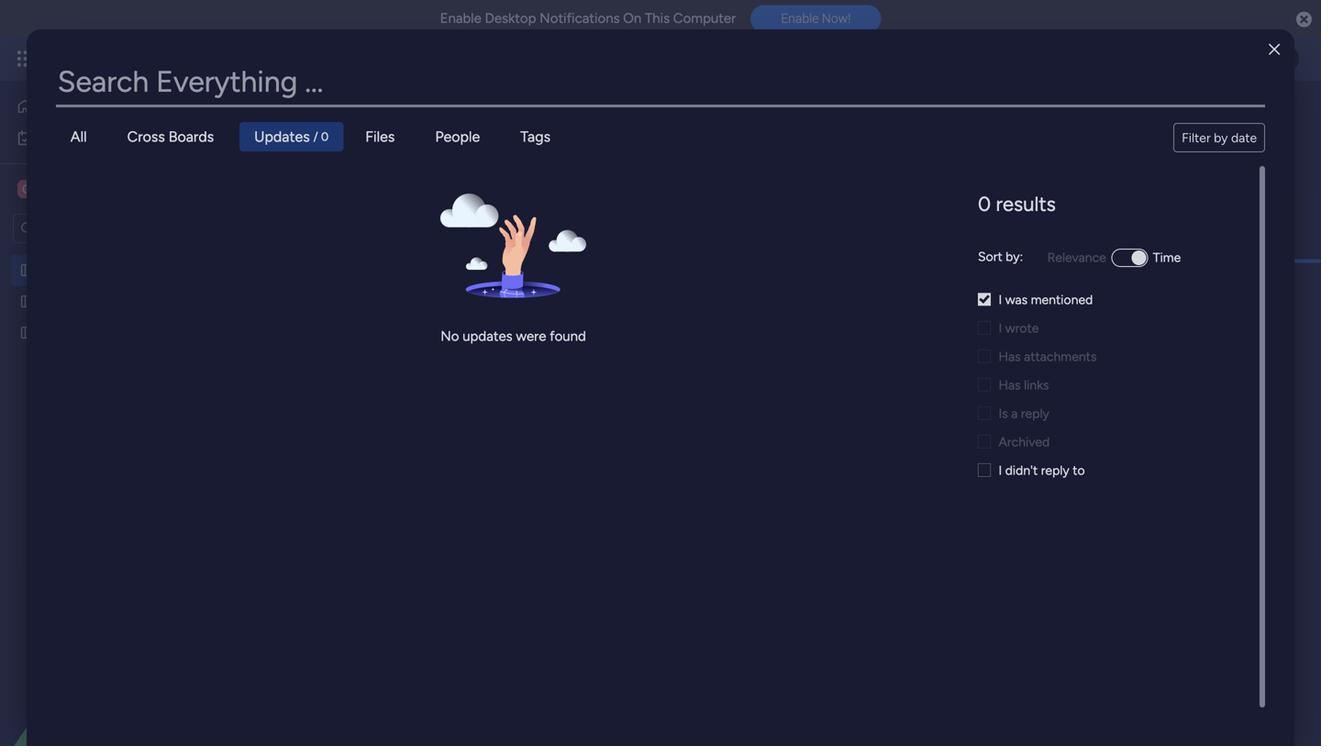 Task type: locate. For each thing, give the bounding box(es) containing it.
enable now! button
[[751, 5, 881, 32]]

links
[[1024, 377, 1049, 393]]

home option
[[11, 92, 223, 121]]

v2 search image
[[518, 218, 532, 239]]

has attachments
[[999, 349, 1097, 364]]

0 horizontal spatial 0
[[321, 129, 329, 144]]

select product image
[[17, 50, 35, 68]]

by:
[[1006, 249, 1023, 264]]

my work option
[[11, 123, 223, 152]]

3 i from the top
[[999, 462, 1002, 478]]

dapulse checkbox image inside i wrote link
[[978, 320, 991, 336]]

work inside option
[[63, 130, 91, 145]]

people
[[435, 128, 480, 145]]

to
[[1073, 462, 1085, 478]]

0 vertical spatial reply
[[1021, 406, 1050, 421]]

my work
[[42, 130, 91, 145]]

i inside i wrote link
[[999, 320, 1002, 336]]

more dots image
[[1257, 294, 1270, 307], [1256, 690, 1269, 704]]

1 vertical spatial public board image
[[19, 324, 37, 341]]

i
[[999, 292, 1002, 307], [999, 320, 1002, 336], [999, 462, 1002, 478]]

0 vertical spatial public board image
[[19, 293, 37, 310]]

enable left "desktop"
[[440, 10, 482, 27]]

computer
[[673, 10, 736, 27]]

0 right learn
[[321, 129, 329, 144]]

my
[[42, 130, 60, 145]]

0 vertical spatial i
[[999, 292, 1002, 307]]

/ right learn
[[314, 129, 318, 144]]

dapulse checkbox image
[[978, 349, 991, 364], [978, 406, 991, 421], [978, 434, 991, 450], [978, 462, 991, 478]]

2 enable from the left
[[781, 11, 819, 26]]

1 vertical spatial more dots image
[[1256, 690, 1269, 704]]

i left didn't
[[999, 462, 1002, 478]]

2 public board image from the top
[[19, 324, 37, 341]]

dapulse checkbox image inside has links link
[[978, 377, 991, 393]]

digital
[[279, 95, 371, 136]]

public board image
[[19, 293, 37, 310], [19, 324, 37, 341]]

john smith image
[[1270, 44, 1299, 73]]

0 horizontal spatial work
[[63, 130, 91, 145]]

/ inside invite / 1 button
[[1235, 108, 1240, 123]]

dapulse checkbox image for has attachments
[[978, 349, 991, 364]]

didn't
[[1005, 462, 1038, 478]]

home
[[40, 99, 75, 114]]

more
[[316, 139, 345, 155]]

0 vertical spatial 0
[[321, 129, 329, 144]]

1 dapulse checkbox image from the top
[[978, 320, 991, 336]]

1 vertical spatial i
[[999, 320, 1002, 336]]

work
[[148, 48, 181, 69], [63, 130, 91, 145]]

dapulse checkbox image down dapulse checkbox checked icon
[[978, 349, 991, 364]]

lottie animation element
[[0, 561, 234, 746]]

0 horizontal spatial /
[[314, 129, 318, 144]]

management up boards
[[185, 48, 285, 69]]

/ inside updates / 0
[[314, 129, 318, 144]]

dapulse checkbox image for i wrote
[[978, 320, 991, 336]]

notifications
[[540, 10, 620, 27]]

digital asset management (dam)
[[279, 95, 765, 136]]

i was mentioned link
[[978, 290, 1217, 309]]

dapulse close image
[[1297, 11, 1312, 29]]

reply
[[1021, 406, 1050, 421], [1041, 462, 1070, 478]]

dapulse checkbox image left didn't
[[978, 462, 991, 478]]

has down i wrote
[[999, 349, 1021, 364]]

Digital asset management (DAM) field
[[274, 95, 770, 136]]

no
[[441, 328, 459, 345]]

filter by date
[[1182, 130, 1257, 145]]

1 vertical spatial dapulse checkbox image
[[978, 377, 991, 393]]

option
[[0, 254, 234, 257]]

2 dapulse checkbox image from the top
[[978, 377, 991, 393]]

of
[[461, 139, 473, 155]]

2 vertical spatial i
[[999, 462, 1002, 478]]

work for my
[[63, 130, 91, 145]]

attachments
[[1024, 349, 1097, 364]]

sort
[[978, 249, 1003, 264]]

my work link
[[11, 123, 223, 152]]

files
[[365, 128, 395, 145]]

1 horizontal spatial management
[[463, 95, 664, 136]]

2 has from the top
[[999, 377, 1021, 393]]

lottie animation image
[[0, 561, 234, 746]]

has
[[999, 349, 1021, 364], [999, 377, 1021, 393]]

add to favorites image
[[809, 106, 828, 124]]

None field
[[56, 59, 1266, 105]]

dapulse checkbox image down dapulse checkbox checked icon
[[978, 320, 991, 336]]

has left links on the bottom right of page
[[999, 377, 1021, 393]]

add widget button
[[392, 214, 501, 243]]

Search field
[[532, 216, 587, 242]]

0 horizontal spatial management
[[185, 48, 285, 69]]

reply inside 'link'
[[1021, 406, 1050, 421]]

reply left to
[[1041, 462, 1070, 478]]

dapulse checkbox image inside the is a reply 'link'
[[978, 406, 991, 421]]

1 vertical spatial /
[[314, 129, 318, 144]]

1 vertical spatial reply
[[1041, 462, 1070, 478]]

0 vertical spatial management
[[185, 48, 285, 69]]

work right monday
[[148, 48, 181, 69]]

wrote
[[1005, 320, 1039, 336]]

i left wrote
[[999, 320, 1002, 336]]

invite / 1 button
[[1166, 101, 1257, 130]]

management for asset
[[463, 95, 664, 136]]

is a reply
[[999, 406, 1050, 421]]

relevance link
[[1038, 250, 1120, 265]]

enable inside button
[[781, 11, 819, 26]]

0 vertical spatial work
[[148, 48, 181, 69]]

1 vertical spatial management
[[463, 95, 664, 136]]

0 vertical spatial dapulse checkbox image
[[978, 320, 991, 336]]

0
[[321, 129, 329, 144], [978, 192, 991, 216]]

activity
[[1079, 108, 1124, 123]]

1 vertical spatial work
[[63, 130, 91, 145]]

0 vertical spatial has
[[999, 349, 1021, 364]]

i right dapulse checkbox checked icon
[[999, 292, 1002, 307]]

sort by:
[[978, 249, 1023, 264]]

reply for didn't
[[1041, 462, 1070, 478]]

1 vertical spatial 0
[[978, 192, 991, 216]]

1 horizontal spatial /
[[1235, 108, 1240, 123]]

found
[[550, 328, 586, 345]]

boards
[[169, 128, 214, 145]]

enable now!
[[781, 11, 851, 26]]

dapulse checkbox image inside has attachments link
[[978, 349, 991, 364]]

list box
[[0, 251, 234, 596]]

show board description image
[[778, 106, 800, 125]]

i didn't reply to link
[[978, 461, 1217, 480]]

now!
[[822, 11, 851, 26]]

2 i from the top
[[999, 320, 1002, 336]]

dapulse checkbox image left archived
[[978, 434, 991, 450]]

0 horizontal spatial enable
[[440, 10, 482, 27]]

i inside i was mentioned 'link'
[[999, 292, 1002, 307]]

has links link
[[978, 375, 1217, 395]]

1 enable from the left
[[440, 10, 482, 27]]

about
[[349, 139, 382, 155]]

invite / 1
[[1200, 108, 1249, 123]]

by
[[1214, 130, 1228, 145]]

i didn't reply to
[[999, 462, 1085, 478]]

1 horizontal spatial enable
[[781, 11, 819, 26]]

a
[[1011, 406, 1018, 421]]

i inside i didn't reply to link
[[999, 462, 1002, 478]]

1 horizontal spatial 0
[[978, 192, 991, 216]]

1 horizontal spatial work
[[148, 48, 181, 69]]

close image
[[1269, 43, 1280, 56]]

help button
[[1228, 694, 1292, 724]]

0 vertical spatial /
[[1235, 108, 1240, 123]]

dapulse checkbox image
[[978, 320, 991, 336], [978, 377, 991, 393]]

/ for invite
[[1235, 108, 1240, 123]]

work right my
[[63, 130, 91, 145]]

1 i from the top
[[999, 292, 1002, 307]]

reply right a
[[1021, 406, 1050, 421]]

files link
[[351, 122, 413, 151]]

time
[[1153, 250, 1181, 265]]

mentioned
[[1031, 292, 1093, 307]]

0 left the results
[[978, 192, 991, 216]]

3 dapulse checkbox image from the top
[[978, 434, 991, 450]]

dapulse checkbox image left is
[[978, 406, 991, 421]]

enable
[[440, 10, 482, 27], [781, 11, 819, 26]]

1 dapulse checkbox image from the top
[[978, 349, 991, 364]]

/
[[1235, 108, 1240, 123], [314, 129, 318, 144]]

0 results
[[978, 192, 1056, 216]]

dapulse checkbox image inside i didn't reply to link
[[978, 462, 991, 478]]

public board image
[[19, 262, 37, 279]]

on
[[623, 10, 642, 27]]

c
[[22, 181, 31, 197]]

monday
[[82, 48, 145, 69]]

enable left now!
[[781, 11, 819, 26]]

1 vertical spatial has
[[999, 377, 1021, 393]]

4 dapulse checkbox image from the top
[[978, 462, 991, 478]]

dapulse checkbox image inside the archived link
[[978, 434, 991, 450]]

dapulse checkbox image left has links
[[978, 377, 991, 393]]

filter by date button
[[1174, 123, 1266, 152]]

2 dapulse checkbox image from the top
[[978, 406, 991, 421]]

i for i wrote
[[999, 320, 1002, 336]]

management up the here:
[[463, 95, 664, 136]]

1 has from the top
[[999, 349, 1021, 364]]

/ left 1
[[1235, 108, 1240, 123]]



Task type: describe. For each thing, give the bounding box(es) containing it.
enable for enable desktop notifications on this computer
[[440, 10, 482, 27]]

all
[[70, 128, 87, 145]]

1
[[1244, 108, 1249, 123]]

no updates were found
[[441, 328, 586, 345]]

was
[[1005, 292, 1028, 307]]

cross
[[127, 128, 165, 145]]

cross boards
[[127, 128, 214, 145]]

updates
[[254, 128, 310, 145]]

all link
[[56, 122, 105, 151]]

dapulse checkbox image for archived
[[978, 434, 991, 450]]

home link
[[11, 92, 223, 121]]

dapulse checkbox image for is a reply
[[978, 406, 991, 421]]

filter
[[1182, 130, 1211, 145]]

package
[[409, 139, 458, 155]]

widget
[[452, 221, 492, 236]]

management for work
[[185, 48, 285, 69]]

c button
[[13, 173, 179, 205]]

this
[[645, 10, 670, 27]]

workspace image
[[17, 179, 36, 199]]

date
[[1231, 130, 1257, 145]]

people link
[[421, 122, 498, 151]]

1 public board image from the top
[[19, 293, 37, 310]]

tags
[[520, 128, 551, 145]]

activity button
[[1072, 101, 1159, 130]]

0 vertical spatial more dots image
[[1257, 294, 1270, 307]]

tags link
[[506, 122, 569, 151]]

cross boards link
[[113, 122, 232, 151]]

monday work management
[[82, 48, 285, 69]]

results
[[996, 192, 1056, 216]]

has attachments link
[[978, 347, 1217, 366]]

add widget
[[426, 221, 492, 236]]

reply for a
[[1021, 406, 1050, 421]]

learn more about this package of templates here: https://youtu.be/9x6_kyyrn_e
[[281, 139, 745, 155]]

archived link
[[978, 432, 1217, 451]]

is
[[999, 406, 1008, 421]]

i was mentioned
[[996, 292, 1093, 307]]

i for i didn't reply to
[[999, 462, 1002, 478]]

Search Everything ... field
[[56, 59, 1266, 105]]

i for i was mentioned
[[999, 292, 1002, 307]]

has links
[[999, 377, 1049, 393]]

desktop
[[485, 10, 536, 27]]

dapulse checkbox image for i didn't reply to
[[978, 462, 991, 478]]

i wrote link
[[978, 318, 1217, 338]]

enable for enable now!
[[781, 11, 819, 26]]

were
[[516, 328, 546, 345]]

here:
[[537, 139, 566, 155]]

has for has links
[[999, 377, 1021, 393]]

help
[[1244, 699, 1276, 718]]

is a reply link
[[978, 404, 1217, 423]]

dapulse checkbox image for has links
[[978, 377, 991, 393]]

(dam)
[[672, 95, 765, 136]]

learn
[[281, 139, 313, 155]]

0 inside updates / 0
[[321, 129, 329, 144]]

archived
[[999, 434, 1050, 450]]

has for has attachments
[[999, 349, 1021, 364]]

asset
[[378, 95, 456, 136]]

this
[[385, 139, 406, 155]]

add
[[426, 221, 449, 236]]

i wrote
[[999, 320, 1039, 336]]

invite
[[1200, 108, 1232, 123]]

templates
[[476, 139, 534, 155]]

updates
[[463, 328, 513, 345]]

dapulse checkbox checked image
[[978, 292, 991, 307]]

time link
[[1139, 250, 1190, 265]]

https://youtu.be/9x6_kyyrn_e
[[569, 139, 745, 155]]

relevance
[[1048, 250, 1106, 265]]

learn more about this package of templates here: https://youtu.be/9x6_kyyrn_e button
[[278, 136, 812, 158]]

/ for updates
[[314, 129, 318, 144]]

work for monday
[[148, 48, 181, 69]]

updates / 0
[[254, 128, 329, 145]]

enable desktop notifications on this computer
[[440, 10, 736, 27]]



Task type: vqa. For each thing, say whether or not it's contained in the screenshot.
Learn
yes



